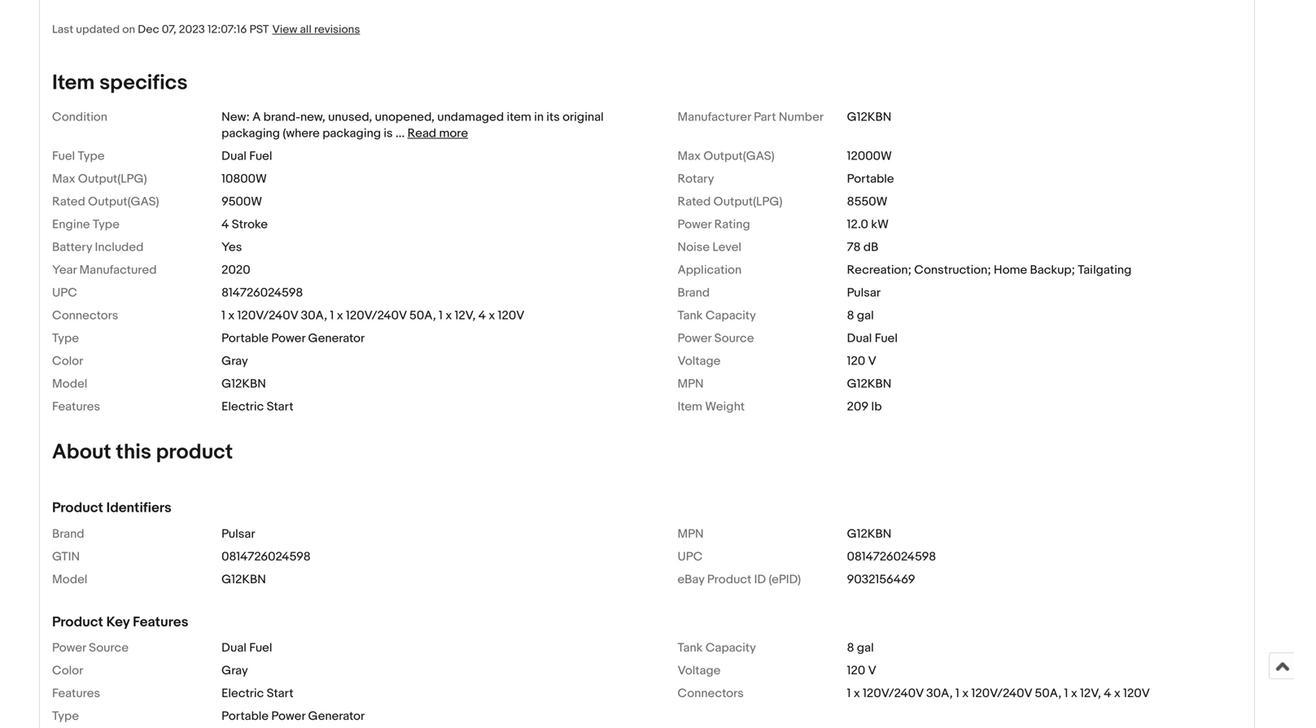 Task type: describe. For each thing, give the bounding box(es) containing it.
all
[[300, 23, 312, 37]]

1 120 v from the top
[[847, 354, 877, 369]]

output(gas) for rated output(gas)
[[88, 195, 159, 209]]

8 for 1 x 120v/240v 30a, 1 x 120v/240v 50a, 1 x 12v, 4 x 120v
[[847, 309, 855, 323]]

unused,
[[328, 110, 372, 125]]

209
[[847, 400, 869, 415]]

78
[[847, 240, 861, 255]]

manufacturer part number
[[678, 110, 824, 125]]

product
[[156, 440, 233, 465]]

0 horizontal spatial connectors
[[52, 309, 118, 323]]

mpn for pulsar
[[678, 527, 704, 542]]

0 horizontal spatial 120v
[[498, 309, 525, 323]]

rated for rated output(gas)
[[52, 195, 85, 209]]

rated output(lpg)
[[678, 195, 783, 209]]

engine
[[52, 218, 90, 232]]

id
[[754, 573, 766, 587]]

original
[[563, 110, 604, 125]]

dual fuel for tank capacity
[[222, 641, 272, 656]]

g12kbn for model
[[847, 377, 892, 392]]

1 horizontal spatial 4
[[479, 309, 486, 323]]

gal for 1 x 120v/240v 30a, 1 x 120v/240v 50a, 1 x 12v, 4 x 120v
[[857, 309, 874, 323]]

12.0 kw
[[847, 218, 889, 232]]

construction;
[[915, 263, 991, 278]]

max output(gas)
[[678, 149, 775, 164]]

max for max output(lpg)
[[52, 172, 75, 187]]

pst
[[250, 23, 269, 37]]

capacity for 1 x 120v/240v 30a, 1 x 120v/240v 50a, 1 x 12v, 4 x 120v
[[706, 309, 756, 323]]

tank capacity for dual fuel
[[678, 641, 756, 656]]

item weight
[[678, 400, 745, 415]]

model for mpn
[[52, 377, 87, 392]]

this
[[116, 440, 151, 465]]

kw
[[871, 218, 889, 232]]

last
[[52, 23, 73, 37]]

8550w
[[847, 195, 888, 209]]

0 horizontal spatial 1 x 120v/240v 30a, 1 x 120v/240v 50a, 1 x 12v, 4 x 120v
[[222, 309, 525, 323]]

tank capacity for 1 x 120v/240v 30a, 1 x 120v/240v 50a, 1 x 12v, 4 x 120v
[[678, 309, 756, 323]]

1 generator from the top
[[308, 332, 365, 346]]

2023
[[179, 23, 205, 37]]

1 vertical spatial dual fuel
[[847, 332, 898, 346]]

0814726024598 for upc
[[847, 550, 936, 565]]

1 vertical spatial dual
[[847, 332, 872, 346]]

upc for 814726024598
[[52, 286, 77, 301]]

fuel type
[[52, 149, 105, 164]]

battery
[[52, 240, 92, 255]]

2 vertical spatial 4
[[1104, 687, 1112, 701]]

brand-
[[264, 110, 300, 125]]

output(lpg) for max output(lpg)
[[78, 172, 147, 187]]

is
[[384, 126, 393, 141]]

features for connectors
[[52, 687, 100, 701]]

new:
[[222, 110, 250, 125]]

1 120 from the top
[[847, 354, 866, 369]]

rated output(gas)
[[52, 195, 159, 209]]

1 vertical spatial product
[[707, 573, 752, 587]]

rated for rated output(lpg)
[[678, 195, 711, 209]]

1 vertical spatial 50a,
[[1035, 687, 1062, 701]]

07,
[[162, 23, 176, 37]]

read more
[[408, 126, 468, 141]]

identifiers
[[106, 500, 172, 517]]

2 voltage from the top
[[678, 664, 721, 679]]

...
[[396, 126, 405, 141]]

view all revisions link
[[269, 22, 360, 37]]

revisions
[[314, 23, 360, 37]]

mpn for g12kbn
[[678, 377, 704, 392]]

dual for max output(gas)
[[222, 149, 247, 164]]

engine type
[[52, 218, 120, 232]]

tailgating
[[1078, 263, 1132, 278]]

product key features
[[52, 614, 188, 631]]

electric for connectors
[[222, 687, 264, 701]]

upc for 0814726024598
[[678, 550, 703, 565]]

814726024598
[[222, 286, 303, 301]]

(epid)
[[769, 573, 801, 587]]

0 vertical spatial 12v,
[[455, 309, 476, 323]]

in
[[534, 110, 544, 125]]

specifics
[[99, 71, 188, 96]]

backup;
[[1030, 263, 1075, 278]]

manufactured
[[79, 263, 157, 278]]

noise
[[678, 240, 710, 255]]

read more button
[[408, 126, 468, 141]]

8 gal for 1 x 120v/240v 30a, 1 x 120v/240v 50a, 1 x 12v, 4 x 120v
[[847, 309, 874, 323]]

its
[[547, 110, 560, 125]]

0 horizontal spatial power source
[[52, 641, 129, 656]]

item for item weight
[[678, 400, 703, 415]]

2 portable power generator from the top
[[222, 710, 365, 724]]

1 vertical spatial features
[[133, 614, 188, 631]]

tank for 1 x 120v/240v 30a, 1 x 120v/240v 50a, 1 x 12v, 4 x 120v
[[678, 309, 703, 323]]

0 vertical spatial 50a,
[[410, 309, 436, 323]]

model for ebay product id (epid)
[[52, 573, 87, 587]]

9500w
[[222, 195, 262, 209]]

ebay product id (epid)
[[678, 573, 801, 587]]

unopened,
[[375, 110, 435, 125]]

db
[[864, 240, 879, 255]]

1 vertical spatial portable
[[222, 332, 269, 346]]

features for item weight
[[52, 400, 100, 415]]

0 horizontal spatial 4
[[222, 218, 229, 232]]

undamaged
[[437, 110, 504, 125]]

dec
[[138, 23, 159, 37]]

rating
[[715, 218, 750, 232]]

view
[[272, 23, 297, 37]]

dual for tank capacity
[[222, 641, 247, 656]]

item
[[507, 110, 532, 125]]

1 color from the top
[[52, 354, 83, 369]]

78 db
[[847, 240, 879, 255]]

application
[[678, 263, 742, 278]]

0 vertical spatial 30a,
[[301, 309, 327, 323]]

level
[[713, 240, 742, 255]]

weight
[[705, 400, 745, 415]]

8 gal for dual fuel
[[847, 641, 874, 656]]

last updated on dec 07, 2023 12:07:16 pst view all revisions
[[52, 23, 360, 37]]

recreation;
[[847, 263, 912, 278]]

(where
[[283, 126, 320, 141]]

8 for dual fuel
[[847, 641, 855, 656]]

2 gray from the top
[[222, 664, 248, 679]]

12000w
[[847, 149, 892, 164]]

max output(lpg)
[[52, 172, 147, 187]]

12:07:16
[[208, 23, 247, 37]]

output(lpg) for rated output(lpg)
[[714, 195, 783, 209]]

updated
[[76, 23, 120, 37]]

0814726024598 for gtin
[[222, 550, 311, 565]]

more
[[439, 126, 468, 141]]

electric start for connectors
[[222, 687, 294, 701]]

power rating
[[678, 218, 750, 232]]



Task type: vqa. For each thing, say whether or not it's contained in the screenshot.


Task type: locate. For each thing, give the bounding box(es) containing it.
rated down "rotary"
[[678, 195, 711, 209]]

product for product identifiers
[[52, 500, 103, 517]]

1 v from the top
[[868, 354, 877, 369]]

a
[[252, 110, 261, 125]]

0 horizontal spatial brand
[[52, 527, 84, 542]]

gal for dual fuel
[[857, 641, 874, 656]]

1 mpn from the top
[[678, 377, 704, 392]]

electric for item weight
[[222, 400, 264, 415]]

1 tank capacity from the top
[[678, 309, 756, 323]]

8
[[847, 309, 855, 323], [847, 641, 855, 656]]

0 vertical spatial gray
[[222, 354, 248, 369]]

0 vertical spatial source
[[715, 332, 754, 346]]

1 vertical spatial 30a,
[[927, 687, 953, 701]]

dual fuel for max output(gas)
[[222, 149, 272, 164]]

max
[[678, 149, 701, 164], [52, 172, 75, 187]]

1 vertical spatial color
[[52, 664, 83, 679]]

fuel
[[52, 149, 75, 164], [249, 149, 272, 164], [875, 332, 898, 346], [249, 641, 272, 656]]

0 vertical spatial 8
[[847, 309, 855, 323]]

0 vertical spatial portable
[[847, 172, 894, 187]]

1 vertical spatial connectors
[[678, 687, 744, 701]]

1 rated from the left
[[52, 195, 85, 209]]

condition
[[52, 110, 107, 125]]

8 gal down 9032156469
[[847, 641, 874, 656]]

2020
[[222, 263, 251, 278]]

2 tank capacity from the top
[[678, 641, 756, 656]]

year manufactured
[[52, 263, 157, 278]]

0 vertical spatial 4
[[222, 218, 229, 232]]

year
[[52, 263, 77, 278]]

packaging down a
[[222, 126, 280, 141]]

tank for dual fuel
[[678, 641, 703, 656]]

g12kbn for condition
[[847, 110, 892, 125]]

1 vertical spatial tank
[[678, 641, 703, 656]]

output(gas) for max output(gas)
[[704, 149, 775, 164]]

1 horizontal spatial 120v
[[1124, 687, 1150, 701]]

gal down 9032156469
[[857, 641, 874, 656]]

electric start for item weight
[[222, 400, 294, 415]]

ebay
[[678, 573, 705, 587]]

product
[[52, 500, 103, 517], [707, 573, 752, 587], [52, 614, 103, 631]]

1 capacity from the top
[[706, 309, 756, 323]]

1 model from the top
[[52, 377, 87, 392]]

0 vertical spatial electric
[[222, 400, 264, 415]]

1 horizontal spatial 50a,
[[1035, 687, 1062, 701]]

2 mpn from the top
[[678, 527, 704, 542]]

1 electric start from the top
[[222, 400, 294, 415]]

included
[[95, 240, 144, 255]]

1 vertical spatial 120v
[[1124, 687, 1150, 701]]

start for item weight
[[267, 400, 294, 415]]

new,
[[300, 110, 325, 125]]

0 vertical spatial mpn
[[678, 377, 704, 392]]

1 8 gal from the top
[[847, 309, 874, 323]]

1 8 from the top
[[847, 309, 855, 323]]

0 vertical spatial pulsar
[[847, 286, 881, 301]]

2 capacity from the top
[[706, 641, 756, 656]]

rated up engine
[[52, 195, 85, 209]]

50a,
[[410, 309, 436, 323], [1035, 687, 1062, 701]]

1 start from the top
[[267, 400, 294, 415]]

start
[[267, 400, 294, 415], [267, 687, 294, 701]]

12.0
[[847, 218, 869, 232]]

0 vertical spatial capacity
[[706, 309, 756, 323]]

0 vertical spatial features
[[52, 400, 100, 415]]

item up 'condition'
[[52, 71, 95, 96]]

1 vertical spatial output(lpg)
[[714, 195, 783, 209]]

tank
[[678, 309, 703, 323], [678, 641, 703, 656]]

voltage
[[678, 354, 721, 369], [678, 664, 721, 679]]

1 vertical spatial 8 gal
[[847, 641, 874, 656]]

max up "rotary"
[[678, 149, 701, 164]]

1 horizontal spatial upc
[[678, 550, 703, 565]]

0 vertical spatial upc
[[52, 286, 77, 301]]

product identifiers
[[52, 500, 172, 517]]

2 model from the top
[[52, 573, 87, 587]]

0 vertical spatial power source
[[678, 332, 754, 346]]

recreation; construction; home backup; tailgating
[[847, 263, 1132, 278]]

power source down key
[[52, 641, 129, 656]]

1 gal from the top
[[857, 309, 874, 323]]

0 vertical spatial voltage
[[678, 354, 721, 369]]

1 vertical spatial tank capacity
[[678, 641, 756, 656]]

1 vertical spatial 4
[[479, 309, 486, 323]]

0 vertical spatial v
[[868, 354, 877, 369]]

1 vertical spatial 120 v
[[847, 664, 877, 679]]

max for max output(gas)
[[678, 149, 701, 164]]

1 packaging from the left
[[222, 126, 280, 141]]

1 vertical spatial model
[[52, 573, 87, 587]]

x
[[228, 309, 235, 323], [337, 309, 343, 323], [446, 309, 452, 323], [489, 309, 495, 323], [854, 687, 860, 701], [963, 687, 969, 701], [1071, 687, 1078, 701], [1115, 687, 1121, 701]]

capacity for dual fuel
[[706, 641, 756, 656]]

0 horizontal spatial 50a,
[[410, 309, 436, 323]]

0 horizontal spatial 30a,
[[301, 309, 327, 323]]

2 0814726024598 from the left
[[847, 550, 936, 565]]

2 electric from the top
[[222, 687, 264, 701]]

gray
[[222, 354, 248, 369], [222, 664, 248, 679]]

new: a brand-new, unused, unopened, undamaged item in its original packaging (where packaging is ...
[[222, 110, 604, 141]]

0 vertical spatial electric start
[[222, 400, 294, 415]]

8 down the recreation;
[[847, 309, 855, 323]]

brand down application in the top right of the page
[[678, 286, 710, 301]]

1 vertical spatial power source
[[52, 641, 129, 656]]

on
[[122, 23, 135, 37]]

1 vertical spatial brand
[[52, 527, 84, 542]]

0 vertical spatial 1 x 120v/240v 30a, 1 x 120v/240v 50a, 1 x 12v, 4 x 120v
[[222, 309, 525, 323]]

1 vertical spatial item
[[678, 400, 703, 415]]

about this product
[[52, 440, 233, 465]]

read
[[408, 126, 437, 141]]

1 horizontal spatial max
[[678, 149, 701, 164]]

1 horizontal spatial brand
[[678, 286, 710, 301]]

9032156469
[[847, 573, 916, 587]]

0 horizontal spatial pulsar
[[222, 527, 255, 542]]

rotary
[[678, 172, 715, 187]]

0 horizontal spatial upc
[[52, 286, 77, 301]]

2 v from the top
[[868, 664, 877, 679]]

0 vertical spatial max
[[678, 149, 701, 164]]

1 vertical spatial 1 x 120v/240v 30a, 1 x 120v/240v 50a, 1 x 12v, 4 x 120v
[[847, 687, 1150, 701]]

capacity down application in the top right of the page
[[706, 309, 756, 323]]

item specifics
[[52, 71, 188, 96]]

1 vertical spatial generator
[[308, 710, 365, 724]]

0 vertical spatial start
[[267, 400, 294, 415]]

0 vertical spatial brand
[[678, 286, 710, 301]]

tank down application in the top right of the page
[[678, 309, 703, 323]]

1 gray from the top
[[222, 354, 248, 369]]

product left key
[[52, 614, 103, 631]]

0 horizontal spatial max
[[52, 172, 75, 187]]

item for item specifics
[[52, 71, 95, 96]]

1 voltage from the top
[[678, 354, 721, 369]]

0 horizontal spatial source
[[89, 641, 129, 656]]

output(gas) down max output(lpg)
[[88, 195, 159, 209]]

0 horizontal spatial 0814726024598
[[222, 550, 311, 565]]

tank down the 'ebay'
[[678, 641, 703, 656]]

0 vertical spatial 120
[[847, 354, 866, 369]]

1 vertical spatial v
[[868, 664, 877, 679]]

1 vertical spatial electric start
[[222, 687, 294, 701]]

number
[[779, 110, 824, 125]]

item left weight
[[678, 400, 703, 415]]

2 horizontal spatial 4
[[1104, 687, 1112, 701]]

power source up item weight
[[678, 332, 754, 346]]

1 vertical spatial start
[[267, 687, 294, 701]]

0 horizontal spatial rated
[[52, 195, 85, 209]]

2 start from the top
[[267, 687, 294, 701]]

manufacturer
[[678, 110, 751, 125]]

8 gal
[[847, 309, 874, 323], [847, 641, 874, 656]]

power
[[678, 218, 712, 232], [271, 332, 305, 346], [678, 332, 712, 346], [52, 641, 86, 656], [271, 710, 305, 724]]

0 horizontal spatial output(lpg)
[[78, 172, 147, 187]]

yes
[[222, 240, 242, 255]]

2 8 from the top
[[847, 641, 855, 656]]

1 0814726024598 from the left
[[222, 550, 311, 565]]

upc down year
[[52, 286, 77, 301]]

1 horizontal spatial item
[[678, 400, 703, 415]]

dual
[[222, 149, 247, 164], [847, 332, 872, 346], [222, 641, 247, 656]]

product left id
[[707, 573, 752, 587]]

dual fuel
[[222, 149, 272, 164], [847, 332, 898, 346], [222, 641, 272, 656]]

source down key
[[89, 641, 129, 656]]

electric
[[222, 400, 264, 415], [222, 687, 264, 701]]

30a,
[[301, 309, 327, 323], [927, 687, 953, 701]]

1 electric from the top
[[222, 400, 264, 415]]

2 generator from the top
[[308, 710, 365, 724]]

home
[[994, 263, 1028, 278]]

0 vertical spatial item
[[52, 71, 95, 96]]

about
[[52, 440, 111, 465]]

type
[[78, 149, 105, 164], [93, 218, 120, 232], [52, 332, 79, 346], [52, 710, 79, 724]]

source
[[715, 332, 754, 346], [89, 641, 129, 656]]

1 vertical spatial source
[[89, 641, 129, 656]]

output(lpg)
[[78, 172, 147, 187], [714, 195, 783, 209]]

output(gas) down manufacturer part number
[[704, 149, 775, 164]]

gtin
[[52, 550, 80, 565]]

0 vertical spatial 8 gal
[[847, 309, 874, 323]]

gal
[[857, 309, 874, 323], [857, 641, 874, 656]]

8 down 9032156469
[[847, 641, 855, 656]]

tank capacity down application in the top right of the page
[[678, 309, 756, 323]]

capacity down ebay product id (epid) on the bottom of the page
[[706, 641, 756, 656]]

part
[[754, 110, 776, 125]]

battery included
[[52, 240, 144, 255]]

output(gas)
[[704, 149, 775, 164], [88, 195, 159, 209]]

1 vertical spatial 12v,
[[1081, 687, 1102, 701]]

0 vertical spatial output(lpg)
[[78, 172, 147, 187]]

noise level
[[678, 240, 742, 255]]

0 horizontal spatial packaging
[[222, 126, 280, 141]]

portable
[[847, 172, 894, 187], [222, 332, 269, 346], [222, 710, 269, 724]]

1 vertical spatial gray
[[222, 664, 248, 679]]

4 stroke
[[222, 218, 268, 232]]

0 vertical spatial dual fuel
[[222, 149, 272, 164]]

tank capacity down ebay product id (epid) on the bottom of the page
[[678, 641, 756, 656]]

brand up gtin
[[52, 527, 84, 542]]

1 horizontal spatial source
[[715, 332, 754, 346]]

packaging
[[222, 126, 280, 141], [323, 126, 381, 141]]

0 vertical spatial tank
[[678, 309, 703, 323]]

2 electric start from the top
[[222, 687, 294, 701]]

1 portable power generator from the top
[[222, 332, 365, 346]]

packaging down unused,
[[323, 126, 381, 141]]

1 vertical spatial pulsar
[[222, 527, 255, 542]]

0 vertical spatial gal
[[857, 309, 874, 323]]

0 vertical spatial tank capacity
[[678, 309, 756, 323]]

1 vertical spatial 8
[[847, 641, 855, 656]]

mpn up item weight
[[678, 377, 704, 392]]

max down fuel type
[[52, 172, 75, 187]]

product up gtin
[[52, 500, 103, 517]]

mpn
[[678, 377, 704, 392], [678, 527, 704, 542]]

120v/240v
[[237, 309, 298, 323], [346, 309, 407, 323], [863, 687, 924, 701], [972, 687, 1033, 701]]

portable power generator
[[222, 332, 365, 346], [222, 710, 365, 724]]

2 gal from the top
[[857, 641, 874, 656]]

1 tank from the top
[[678, 309, 703, 323]]

1 vertical spatial gal
[[857, 641, 874, 656]]

lb
[[872, 400, 882, 415]]

0814726024598
[[222, 550, 311, 565], [847, 550, 936, 565]]

source up weight
[[715, 332, 754, 346]]

1 horizontal spatial packaging
[[323, 126, 381, 141]]

1 vertical spatial 120
[[847, 664, 866, 679]]

connectors
[[52, 309, 118, 323], [678, 687, 744, 701]]

output(lpg) up rated output(gas)
[[78, 172, 147, 187]]

0 vertical spatial output(gas)
[[704, 149, 775, 164]]

2 120 from the top
[[847, 664, 866, 679]]

1 horizontal spatial output(gas)
[[704, 149, 775, 164]]

gal down the recreation;
[[857, 309, 874, 323]]

model up "about"
[[52, 377, 87, 392]]

product for product key features
[[52, 614, 103, 631]]

1 horizontal spatial pulsar
[[847, 286, 881, 301]]

209 lb
[[847, 400, 882, 415]]

0 vertical spatial connectors
[[52, 309, 118, 323]]

key
[[106, 614, 130, 631]]

2 vertical spatial dual fuel
[[222, 641, 272, 656]]

2 8 gal from the top
[[847, 641, 874, 656]]

upc up the 'ebay'
[[678, 550, 703, 565]]

start for connectors
[[267, 687, 294, 701]]

electric start
[[222, 400, 294, 415], [222, 687, 294, 701]]

2 120 v from the top
[[847, 664, 877, 679]]

output(lpg) up rating at the top right of page
[[714, 195, 783, 209]]

2 packaging from the left
[[323, 126, 381, 141]]

model down gtin
[[52, 573, 87, 587]]

10800w
[[222, 172, 267, 187]]

1 vertical spatial voltage
[[678, 664, 721, 679]]

0 horizontal spatial item
[[52, 71, 95, 96]]

stroke
[[232, 218, 268, 232]]

2 vertical spatial portable
[[222, 710, 269, 724]]

rated
[[52, 195, 85, 209], [678, 195, 711, 209]]

1 horizontal spatial 1 x 120v/240v 30a, 1 x 120v/240v 50a, 1 x 12v, 4 x 120v
[[847, 687, 1150, 701]]

0 vertical spatial 120 v
[[847, 354, 877, 369]]

2 rated from the left
[[678, 195, 711, 209]]

4
[[222, 218, 229, 232], [479, 309, 486, 323], [1104, 687, 1112, 701]]

capacity
[[706, 309, 756, 323], [706, 641, 756, 656]]

8 gal down the recreation;
[[847, 309, 874, 323]]

2 color from the top
[[52, 664, 83, 679]]

1 vertical spatial portable power generator
[[222, 710, 365, 724]]

1 horizontal spatial 12v,
[[1081, 687, 1102, 701]]

mpn up the 'ebay'
[[678, 527, 704, 542]]

g12kbn for brand
[[847, 527, 892, 542]]

2 vertical spatial features
[[52, 687, 100, 701]]

2 tank from the top
[[678, 641, 703, 656]]

0 vertical spatial portable power generator
[[222, 332, 365, 346]]

0 vertical spatial color
[[52, 354, 83, 369]]



